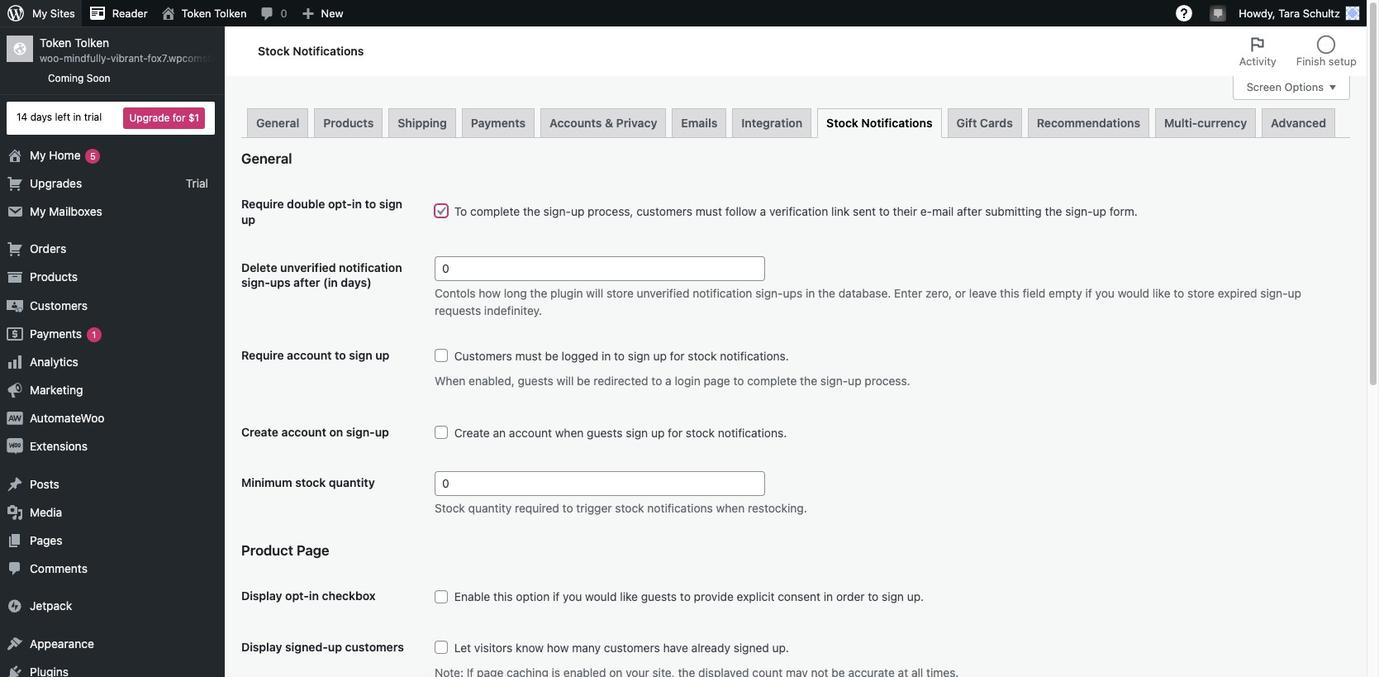 Task type: vqa. For each thing, say whether or not it's contained in the screenshot.
by:
no



Task type: describe. For each thing, give the bounding box(es) containing it.
fox7.wpcomstaging.com
[[148, 52, 260, 65]]

create account on sign-up
[[241, 425, 389, 439]]

sent
[[853, 204, 876, 218]]

product page
[[241, 543, 329, 559]]

general link
[[247, 108, 309, 137]]

to down (in
[[335, 348, 346, 362]]

how inside contols how long the plugin will store unverified notification sign-ups in the database. enter zero, or leave this field empty if you would like to store expired sign-up requests indefinitey.
[[479, 286, 501, 300]]

payments link
[[462, 108, 535, 137]]

pages link
[[0, 527, 225, 555]]

0 vertical spatial up.
[[908, 590, 924, 604]]

0 horizontal spatial products link
[[0, 263, 225, 291]]

e-
[[921, 204, 933, 218]]

vibrant-
[[111, 52, 148, 65]]

2 vertical spatial stock
[[435, 501, 465, 515]]

display signed-up customers
[[241, 640, 404, 654]]

marketing link
[[0, 376, 225, 404]]

stock right minimum
[[295, 476, 326, 490]]

tolken for token tolken
[[214, 7, 247, 20]]

emails
[[682, 115, 718, 129]]

mailboxes
[[49, 204, 102, 218]]

2 vertical spatial guests
[[641, 590, 677, 604]]

accounts
[[550, 115, 602, 129]]

token for token tolken
[[182, 7, 211, 20]]

notifications inside the stock notifications link
[[862, 115, 933, 129]]

their
[[893, 204, 918, 218]]

to left provide
[[680, 590, 691, 604]]

to right sent
[[879, 204, 890, 218]]

0 horizontal spatial when
[[555, 426, 584, 440]]

after inside delete unverified notification sign-ups after (in days)
[[294, 275, 320, 289]]

0 horizontal spatial stock notifications
[[258, 43, 364, 58]]

screen options button
[[1233, 75, 1351, 100]]

up down when enabled, guests will be redirected to a login page to complete the sign-up process.
[[651, 426, 665, 440]]

option
[[516, 590, 550, 604]]

minimum stock quantity
[[241, 476, 375, 490]]

0 vertical spatial notifications.
[[720, 349, 789, 363]]

up left customers must be logged in to sign up for stock notifications. option
[[376, 348, 390, 362]]

already
[[692, 641, 731, 655]]

customers for customers must be logged in to sign up for stock notifications.
[[455, 349, 512, 363]]

finish setup button
[[1287, 26, 1367, 76]]

to inside require double opt-in to sign up
[[365, 197, 376, 211]]

for inside button
[[173, 111, 186, 124]]

notification inside contols how long the plugin will store unverified notification sign-ups in the database. enter zero, or leave this field empty if you would like to store expired sign-up requests indefinitey.
[[693, 286, 753, 300]]

Delete unverified notification sign-ups after (in days) number field
[[435, 256, 766, 281]]

tolken for token tolken woo-mindfully-vibrant-fox7.wpcomstaging.com coming soon
[[75, 36, 109, 50]]

activity button
[[1230, 26, 1287, 76]]

0 horizontal spatial you
[[563, 590, 582, 604]]

up inside contols how long the plugin will store unverified notification sign-ups in the database. enter zero, or leave this field empty if you would like to store expired sign-up requests indefinitey.
[[1289, 286, 1302, 300]]

soon
[[87, 72, 110, 84]]

my sites
[[32, 7, 75, 20]]

my sites link
[[0, 0, 82, 26]]

to right order
[[868, 590, 879, 604]]

payments for payments 1
[[30, 326, 82, 340]]

reader
[[112, 7, 148, 20]]

field
[[1023, 286, 1046, 300]]

0 horizontal spatial like
[[620, 590, 638, 604]]

0 horizontal spatial must
[[516, 349, 542, 363]]

pages
[[30, 533, 62, 547]]

sign down redirected
[[626, 426, 648, 440]]

enabled,
[[469, 374, 515, 388]]

upgrade for $1 button
[[124, 107, 205, 129]]

1 vertical spatial complete
[[748, 374, 797, 388]]

stock right trigger
[[615, 501, 645, 515]]

have
[[663, 641, 689, 655]]

trial
[[186, 176, 208, 190]]

the left database.
[[819, 286, 836, 300]]

0 vertical spatial be
[[545, 349, 559, 363]]

the right the submitting
[[1045, 204, 1063, 218]]

shipping
[[398, 115, 447, 129]]

appearance
[[30, 636, 94, 650]]

finish
[[1297, 55, 1326, 68]]

0 vertical spatial a
[[760, 204, 767, 218]]

many
[[572, 641, 601, 655]]

automatewoo
[[30, 411, 105, 425]]

tara
[[1279, 7, 1301, 20]]

unverified inside contols how long the plugin will store unverified notification sign-ups in the database. enter zero, or leave this field empty if you would like to store expired sign-up requests indefinitey.
[[637, 286, 690, 300]]

0 horizontal spatial if
[[553, 590, 560, 604]]

page
[[704, 374, 731, 388]]

let visitors know how many customers have already signed up.
[[451, 641, 789, 655]]

ups inside contols how long the plugin will store unverified notification sign-ups in the database. enter zero, or leave this field empty if you would like to store expired sign-up requests indefinitey.
[[783, 286, 803, 300]]

customers down checkbox
[[345, 640, 404, 654]]

screen
[[1247, 81, 1282, 94]]

multi-
[[1165, 115, 1198, 129]]

token tolken
[[182, 7, 247, 20]]

currency
[[1198, 115, 1248, 129]]

require for require account to sign up
[[241, 348, 284, 362]]

up up when enabled, guests will be redirected to a login page to complete the sign-up process.
[[653, 349, 667, 363]]

up left "process,"
[[571, 204, 585, 218]]

1 vertical spatial would
[[585, 590, 617, 604]]

payments 1
[[30, 326, 96, 340]]

2 vertical spatial for
[[668, 426, 683, 440]]

0
[[281, 7, 287, 20]]

1
[[92, 329, 96, 340]]

accounts & privacy link
[[541, 108, 667, 137]]

page
[[297, 543, 329, 559]]

1 vertical spatial be
[[577, 374, 591, 388]]

0 vertical spatial must
[[696, 204, 723, 218]]

follow
[[726, 204, 757, 218]]

0 horizontal spatial notifications
[[293, 43, 364, 58]]

my for my mailboxes
[[30, 204, 46, 218]]

the right to
[[523, 204, 541, 218]]

integration
[[742, 115, 803, 129]]

upgrades
[[30, 176, 82, 190]]

0 horizontal spatial opt-
[[285, 589, 309, 603]]

emails link
[[672, 108, 727, 137]]

reader link
[[82, 0, 154, 26]]

1 vertical spatial quantity
[[468, 501, 512, 515]]

customers left 'have'
[[604, 641, 660, 655]]

account for create
[[282, 425, 326, 439]]

delete
[[241, 260, 277, 274]]

submitting
[[986, 204, 1042, 218]]

woo-
[[40, 52, 64, 65]]

1 vertical spatial how
[[547, 641, 569, 655]]

home
[[49, 148, 81, 162]]

indefinitey.
[[484, 303, 542, 317]]

0 vertical spatial products
[[323, 115, 374, 129]]

login
[[675, 374, 701, 388]]

enable this option if you would like guests to provide explicit consent in order to sign up.
[[451, 590, 924, 604]]

$1
[[188, 111, 199, 124]]

1 vertical spatial stock notifications
[[827, 115, 933, 129]]

to left trigger
[[563, 501, 573, 515]]

verification
[[770, 204, 829, 218]]

0 horizontal spatial this
[[494, 590, 513, 604]]

account for require
[[287, 348, 332, 362]]

To complete the sign-up process, customers must follow a verification link sent to their e-mail after submitting the sign-up form. checkbox
[[435, 204, 448, 218]]

privacy
[[616, 115, 658, 129]]

in right logged on the left of the page
[[602, 349, 611, 363]]

payments for payments
[[471, 115, 526, 129]]

when
[[435, 374, 466, 388]]

trial
[[84, 111, 102, 123]]

(in
[[323, 275, 338, 289]]

toolbar navigation
[[0, 0, 1367, 30]]

0 vertical spatial guests
[[518, 374, 554, 388]]

shipping link
[[389, 108, 456, 137]]

howdy, tara schultz
[[1239, 7, 1341, 20]]

sign down days)
[[349, 348, 373, 362]]

provide
[[694, 590, 734, 604]]

in inside main menu navigation
[[73, 111, 81, 123]]

in inside contols how long the plugin will store unverified notification sign-ups in the database. enter zero, or leave this field empty if you would like to store expired sign-up requests indefinitey.
[[806, 286, 815, 300]]

days
[[30, 111, 52, 123]]

enter
[[895, 286, 923, 300]]

1 vertical spatial a
[[666, 374, 672, 388]]

coming
[[48, 72, 84, 84]]

main menu navigation
[[0, 26, 260, 677]]

sign up redirected
[[628, 349, 650, 363]]

explicit
[[737, 590, 775, 604]]

new link
[[294, 0, 350, 26]]

products inside main menu navigation
[[30, 270, 78, 284]]

days)
[[341, 275, 372, 289]]

customers right "process,"
[[637, 204, 693, 218]]

marketing
[[30, 383, 83, 397]]

orders
[[30, 242, 66, 256]]

an
[[493, 426, 506, 440]]



Task type: locate. For each thing, give the bounding box(es) containing it.
mindfully-
[[64, 52, 111, 65]]

up left the process.
[[848, 374, 862, 388]]

media
[[30, 505, 62, 519]]

a left login on the bottom of the page
[[666, 374, 672, 388]]

create for create an account when guests sign up for stock notifications.
[[455, 426, 490, 440]]

zero,
[[926, 286, 952, 300]]

0 vertical spatial general
[[256, 115, 300, 129]]

display opt-in checkbox
[[241, 589, 376, 603]]

tab list containing activity
[[1230, 26, 1367, 76]]

will down delete unverified notification sign-ups after (in days) 'number field'
[[586, 286, 604, 300]]

0 vertical spatial products link
[[314, 108, 383, 137]]

0 vertical spatial my
[[32, 7, 47, 20]]

0 horizontal spatial after
[[294, 275, 320, 289]]

up down checkbox
[[328, 640, 342, 654]]

1 vertical spatial when
[[716, 501, 745, 515]]

would
[[1118, 286, 1150, 300], [585, 590, 617, 604]]

be left logged on the left of the page
[[545, 349, 559, 363]]

1 horizontal spatial notification
[[693, 286, 753, 300]]

1 horizontal spatial notifications
[[862, 115, 933, 129]]

for
[[173, 111, 186, 124], [670, 349, 685, 363], [668, 426, 683, 440]]

would up many
[[585, 590, 617, 604]]

up up delete
[[241, 212, 256, 226]]

when enabled, guests will be redirected to a login page to complete the sign-up process.
[[435, 374, 911, 388]]

0 vertical spatial display
[[241, 589, 282, 603]]

1 vertical spatial will
[[557, 374, 574, 388]]

token tolken link
[[154, 0, 253, 26]]

let
[[455, 641, 471, 655]]

my mailboxes link
[[0, 198, 225, 226]]

create left "an" on the bottom of the page
[[455, 426, 490, 440]]

leave
[[970, 286, 997, 300]]

for left $1
[[173, 111, 186, 124]]

customers link
[[0, 291, 225, 320]]

for up when enabled, guests will be redirected to a login page to complete the sign-up process.
[[670, 349, 685, 363]]

0 horizontal spatial complete
[[470, 204, 520, 218]]

restocking.
[[748, 501, 808, 515]]

customers for customers
[[30, 298, 88, 312]]

2 horizontal spatial stock
[[827, 115, 859, 129]]

activity
[[1240, 55, 1277, 68]]

Minimum stock quantity number field
[[435, 472, 766, 496]]

1 horizontal spatial store
[[1188, 286, 1215, 300]]

Let visitors know how many customers have already signed up. checkbox
[[435, 641, 448, 654]]

0 vertical spatial if
[[1086, 286, 1093, 300]]

like
[[1153, 286, 1171, 300], [620, 590, 638, 604]]

recommendations
[[1037, 115, 1141, 129]]

my mailboxes
[[30, 204, 102, 218]]

2 store from the left
[[1188, 286, 1215, 300]]

will down logged on the left of the page
[[557, 374, 574, 388]]

you right empty
[[1096, 286, 1115, 300]]

quantity
[[329, 476, 375, 490], [468, 501, 512, 515]]

products link up 1
[[0, 263, 225, 291]]

2 require from the top
[[241, 348, 284, 362]]

0 horizontal spatial how
[[479, 286, 501, 300]]

for down when enabled, guests will be redirected to a login page to complete the sign-up process.
[[668, 426, 683, 440]]

to
[[455, 204, 467, 218]]

if right empty
[[1086, 286, 1093, 300]]

to right page
[[734, 374, 744, 388]]

up. right order
[[908, 590, 924, 604]]

stock quantity required to trigger stock notifications when restocking.
[[435, 501, 808, 515]]

up right expired
[[1289, 286, 1302, 300]]

this left field
[[1000, 286, 1020, 300]]

Enable this option if you would like guests to provide explicit consent in order to sign up. checkbox
[[435, 590, 448, 603]]

Customers must be logged in to sign up for stock notifications. checkbox
[[435, 349, 448, 362]]

a right follow
[[760, 204, 767, 218]]

display down the product
[[241, 589, 282, 603]]

required
[[515, 501, 560, 515]]

0 horizontal spatial up.
[[773, 641, 789, 655]]

consent
[[778, 590, 821, 604]]

will inside contols how long the plugin will store unverified notification sign-ups in the database. enter zero, or leave this field empty if you would like to store expired sign-up requests indefinitey.
[[586, 286, 604, 300]]

0 vertical spatial unverified
[[280, 260, 336, 274]]

account right "an" on the bottom of the page
[[509, 426, 552, 440]]

my inside toolbar navigation
[[32, 7, 47, 20]]

1 vertical spatial my
[[30, 148, 46, 162]]

ups left database.
[[783, 286, 803, 300]]

options
[[1285, 81, 1324, 94]]

products link right general link
[[314, 108, 383, 137]]

integration link
[[733, 108, 812, 137]]

opt- right double
[[328, 197, 352, 211]]

1 vertical spatial opt-
[[285, 589, 309, 603]]

in inside require double opt-in to sign up
[[352, 197, 362, 211]]

0 vertical spatial you
[[1096, 286, 1115, 300]]

howdy,
[[1239, 7, 1276, 20]]

customers up enabled,
[[455, 349, 512, 363]]

1 vertical spatial payments
[[30, 326, 82, 340]]

0 vertical spatial stock notifications
[[258, 43, 364, 58]]

stock right integration
[[827, 115, 859, 129]]

0 vertical spatial complete
[[470, 204, 520, 218]]

complete right to
[[470, 204, 520, 218]]

token tolken woo-mindfully-vibrant-fox7.wpcomstaging.com coming soon
[[40, 36, 260, 84]]

1 vertical spatial you
[[563, 590, 582, 604]]

products right general link
[[323, 115, 374, 129]]

0 vertical spatial opt-
[[328, 197, 352, 211]]

display for display signed-up customers
[[241, 640, 282, 654]]

tolken inside token tolken woo-mindfully-vibrant-fox7.wpcomstaging.com coming soon
[[75, 36, 109, 50]]

0 vertical spatial token
[[182, 7, 211, 20]]

new
[[321, 7, 344, 20]]

0 horizontal spatial guests
[[518, 374, 554, 388]]

1 horizontal spatial must
[[696, 204, 723, 218]]

sites
[[50, 7, 75, 20]]

products down orders at the top left of the page
[[30, 270, 78, 284]]

advanced link
[[1263, 108, 1336, 137]]

stock notifications
[[258, 43, 364, 58], [827, 115, 933, 129]]

posts
[[30, 477, 59, 491]]

up.
[[908, 590, 924, 604], [773, 641, 789, 655]]

notification
[[339, 260, 402, 274], [693, 286, 753, 300]]

the left the process.
[[800, 374, 818, 388]]

1 store from the left
[[607, 286, 634, 300]]

display for display opt-in checkbox
[[241, 589, 282, 603]]

you inside contols how long the plugin will store unverified notification sign-ups in the database. enter zero, or leave this field empty if you would like to store expired sign-up requests indefinitey.
[[1096, 286, 1115, 300]]

multi-currency
[[1165, 115, 1248, 129]]

redirected
[[594, 374, 649, 388]]

customers inside 'link'
[[30, 298, 88, 312]]

require inside require double opt-in to sign up
[[241, 197, 284, 211]]

guests up 'have'
[[641, 590, 677, 604]]

my inside "link"
[[30, 204, 46, 218]]

appearance link
[[0, 630, 225, 658]]

to left login on the bottom of the page
[[652, 374, 663, 388]]

if
[[1086, 286, 1093, 300], [553, 590, 560, 604]]

1 horizontal spatial products
[[323, 115, 374, 129]]

1 vertical spatial this
[[494, 590, 513, 604]]

1 horizontal spatial guests
[[587, 426, 623, 440]]

stock
[[688, 349, 717, 363], [686, 426, 715, 440], [295, 476, 326, 490], [615, 501, 645, 515]]

stock down login on the bottom of the page
[[686, 426, 715, 440]]

0 horizontal spatial quantity
[[329, 476, 375, 490]]

1 horizontal spatial customers
[[455, 349, 512, 363]]

mail
[[933, 204, 954, 218]]

automatewoo link
[[0, 404, 225, 433]]

payments
[[471, 115, 526, 129], [30, 326, 82, 340]]

complete right page
[[748, 374, 797, 388]]

1 vertical spatial tolken
[[75, 36, 109, 50]]

1 horizontal spatial payments
[[471, 115, 526, 129]]

upgrade for $1
[[129, 111, 199, 124]]

1 vertical spatial must
[[516, 349, 542, 363]]

my left sites
[[32, 7, 47, 20]]

how right know
[[547, 641, 569, 655]]

1 vertical spatial after
[[294, 275, 320, 289]]

0 vertical spatial require
[[241, 197, 284, 211]]

require for require double opt-in to sign up
[[241, 197, 284, 211]]

0 vertical spatial will
[[586, 286, 604, 300]]

1 horizontal spatial complete
[[748, 374, 797, 388]]

notifications down new
[[293, 43, 364, 58]]

in left order
[[824, 590, 833, 604]]

notifications. up page
[[720, 349, 789, 363]]

complete
[[470, 204, 520, 218], [748, 374, 797, 388]]

quantity down on
[[329, 476, 375, 490]]

guests
[[518, 374, 554, 388], [587, 426, 623, 440], [641, 590, 677, 604]]

0 vertical spatial for
[[173, 111, 186, 124]]

customers
[[30, 298, 88, 312], [455, 349, 512, 363]]

1 vertical spatial guests
[[587, 426, 623, 440]]

or
[[955, 286, 966, 300]]

notifications
[[648, 501, 713, 515]]

like up let visitors know how many customers have already signed up.
[[620, 590, 638, 604]]

sign inside require double opt-in to sign up
[[379, 197, 403, 211]]

this inside contols how long the plugin will store unverified notification sign-ups in the database. enter zero, or leave this field empty if you would like to store expired sign-up requests indefinitey.
[[1000, 286, 1020, 300]]

0 vertical spatial like
[[1153, 286, 1171, 300]]

up left form.
[[1093, 204, 1107, 218]]

contols
[[435, 286, 476, 300]]

0 vertical spatial notification
[[339, 260, 402, 274]]

quantity left the "required"
[[468, 501, 512, 515]]

require double opt-in to sign up
[[241, 197, 403, 226]]

0 horizontal spatial would
[[585, 590, 617, 604]]

tolken left 0 link
[[214, 7, 247, 20]]

1 vertical spatial notifications.
[[718, 426, 787, 440]]

1 horizontal spatial if
[[1086, 286, 1093, 300]]

payments right the shipping
[[471, 115, 526, 129]]

checkbox
[[322, 589, 376, 603]]

would right empty
[[1118, 286, 1150, 300]]

1 display from the top
[[241, 589, 282, 603]]

recommendations link
[[1028, 108, 1150, 137]]

sign- inside delete unverified notification sign-ups after (in days)
[[241, 275, 270, 289]]

create up minimum
[[241, 425, 279, 439]]

advanced
[[1272, 115, 1327, 129]]

in right double
[[352, 197, 362, 211]]

token
[[182, 7, 211, 20], [40, 36, 71, 50]]

1 horizontal spatial would
[[1118, 286, 1150, 300]]

token up woo-
[[40, 36, 71, 50]]

process.
[[865, 374, 911, 388]]

customers
[[637, 204, 693, 218], [345, 640, 404, 654], [604, 641, 660, 655]]

1 horizontal spatial token
[[182, 7, 211, 20]]

1 horizontal spatial will
[[586, 286, 604, 300]]

0 vertical spatial tolken
[[214, 7, 247, 20]]

0 horizontal spatial customers
[[30, 298, 88, 312]]

0 vertical spatial after
[[957, 204, 983, 218]]

1 horizontal spatial when
[[716, 501, 745, 515]]

tab list
[[1230, 26, 1367, 76]]

stock down create an account when guests sign up for stock notifications. checkbox on the left of the page
[[435, 501, 465, 515]]

tolken inside toolbar navigation
[[214, 7, 247, 20]]

my for my home 5
[[30, 148, 46, 162]]

0 vertical spatial would
[[1118, 286, 1150, 300]]

when left the restocking.
[[716, 501, 745, 515]]

opt- down product page
[[285, 589, 309, 603]]

0 horizontal spatial payments
[[30, 326, 82, 340]]

like inside contols how long the plugin will store unverified notification sign-ups in the database. enter zero, or leave this field empty if you would like to store expired sign-up requests indefinitey.
[[1153, 286, 1171, 300]]

create
[[241, 425, 279, 439], [455, 426, 490, 440]]

0 vertical spatial notifications
[[293, 43, 364, 58]]

0 horizontal spatial create
[[241, 425, 279, 439]]

opt- inside require double opt-in to sign up
[[328, 197, 352, 211]]

1 horizontal spatial after
[[957, 204, 983, 218]]

token for token tolken woo-mindfully-vibrant-fox7.wpcomstaging.com coming soon
[[40, 36, 71, 50]]

must down indefinitey.
[[516, 349, 542, 363]]

products
[[323, 115, 374, 129], [30, 270, 78, 284]]

jetpack
[[30, 599, 72, 613]]

tolken up mindfully-
[[75, 36, 109, 50]]

gift cards
[[957, 115, 1013, 129]]

1 vertical spatial token
[[40, 36, 71, 50]]

to inside contols how long the plugin will store unverified notification sign-ups in the database. enter zero, or leave this field empty if you would like to store expired sign-up requests indefinitey.
[[1174, 286, 1185, 300]]

14
[[17, 111, 28, 123]]

when up minimum stock quantity number field
[[555, 426, 584, 440]]

0 horizontal spatial unverified
[[280, 260, 336, 274]]

general
[[256, 115, 300, 129], [241, 151, 292, 167]]

notification image
[[1212, 6, 1225, 19]]

1 vertical spatial up.
[[773, 641, 789, 655]]

up right on
[[375, 425, 389, 439]]

1 vertical spatial if
[[553, 590, 560, 604]]

1 horizontal spatial up.
[[908, 590, 924, 604]]

0 horizontal spatial a
[[666, 374, 672, 388]]

payments up analytics
[[30, 326, 82, 340]]

if inside contols how long the plugin will store unverified notification sign-ups in the database. enter zero, or leave this field empty if you would like to store expired sign-up requests indefinitey.
[[1086, 286, 1093, 300]]

accounts & privacy
[[550, 115, 658, 129]]

when
[[555, 426, 584, 440], [716, 501, 745, 515]]

notification inside delete unverified notification sign-ups after (in days)
[[339, 260, 402, 274]]

1 vertical spatial products
[[30, 270, 78, 284]]

order
[[837, 590, 865, 604]]

1 horizontal spatial create
[[455, 426, 490, 440]]

require account to sign up
[[241, 348, 390, 362]]

0 horizontal spatial stock
[[258, 43, 290, 58]]

sign right order
[[882, 590, 904, 604]]

know
[[516, 641, 544, 655]]

up. right 'signed'
[[773, 641, 789, 655]]

require
[[241, 197, 284, 211], [241, 348, 284, 362]]

ups down delete
[[270, 275, 291, 289]]

my home 5
[[30, 148, 96, 162]]

guests right enabled,
[[518, 374, 554, 388]]

gift
[[957, 115, 977, 129]]

this
[[1000, 286, 1020, 300], [494, 590, 513, 604]]

create for create account on sign-up
[[241, 425, 279, 439]]

0 horizontal spatial products
[[30, 270, 78, 284]]

logged
[[562, 349, 599, 363]]

1 horizontal spatial stock notifications
[[827, 115, 933, 129]]

1 vertical spatial customers
[[455, 349, 512, 363]]

my for my sites
[[32, 7, 47, 20]]

1 vertical spatial like
[[620, 590, 638, 604]]

up inside require double opt-in to sign up
[[241, 212, 256, 226]]

my down upgrades
[[30, 204, 46, 218]]

1 vertical spatial for
[[670, 349, 685, 363]]

to left expired
[[1174, 286, 1185, 300]]

1 horizontal spatial a
[[760, 204, 767, 218]]

payments inside main menu navigation
[[30, 326, 82, 340]]

screen options
[[1247, 81, 1324, 94]]

1 require from the top
[[241, 197, 284, 211]]

1 horizontal spatial you
[[1096, 286, 1115, 300]]

2 vertical spatial my
[[30, 204, 46, 218]]

in right left
[[73, 111, 81, 123]]

my left the home
[[30, 148, 46, 162]]

token inside token tolken woo-mindfully-vibrant-fox7.wpcomstaging.com coming soon
[[40, 36, 71, 50]]

Create an account when guests sign up for stock notifications. checkbox
[[435, 426, 448, 439]]

stock
[[258, 43, 290, 58], [827, 115, 859, 129], [435, 501, 465, 515]]

2 horizontal spatial guests
[[641, 590, 677, 604]]

store down delete unverified notification sign-ups after (in days) 'number field'
[[607, 286, 634, 300]]

1 horizontal spatial products link
[[314, 108, 383, 137]]

would inside contols how long the plugin will store unverified notification sign-ups in the database. enter zero, or leave this field empty if you would like to store expired sign-up requests indefinitey.
[[1118, 286, 1150, 300]]

long
[[504, 286, 527, 300]]

after right mail
[[957, 204, 983, 218]]

plugin
[[551, 286, 583, 300]]

ups inside delete unverified notification sign-ups after (in days)
[[270, 275, 291, 289]]

2 display from the top
[[241, 640, 282, 654]]

unverified inside delete unverified notification sign-ups after (in days)
[[280, 260, 336, 274]]

account left on
[[282, 425, 326, 439]]

expired
[[1218, 286, 1258, 300]]

token up fox7.wpcomstaging.com
[[182, 7, 211, 20]]

store left expired
[[1188, 286, 1215, 300]]

customers up the payments 1
[[30, 298, 88, 312]]

1 vertical spatial unverified
[[637, 286, 690, 300]]

to up redirected
[[614, 349, 625, 363]]

in left checkbox
[[309, 589, 319, 603]]

you right option
[[563, 590, 582, 604]]

token inside toolbar navigation
[[182, 7, 211, 20]]

be down logged on the left of the page
[[577, 374, 591, 388]]

in left database.
[[806, 286, 815, 300]]

1 vertical spatial notifications
[[862, 115, 933, 129]]

1 vertical spatial general
[[241, 151, 292, 167]]

stock up page
[[688, 349, 717, 363]]

0 horizontal spatial tolken
[[75, 36, 109, 50]]

notifications left gift
[[862, 115, 933, 129]]

0 vertical spatial stock
[[258, 43, 290, 58]]

process,
[[588, 204, 634, 218]]

schultz
[[1303, 7, 1341, 20]]

like left expired
[[1153, 286, 1171, 300]]

0 horizontal spatial notification
[[339, 260, 402, 274]]

guests up minimum stock quantity number field
[[587, 426, 623, 440]]

notifications. down page
[[718, 426, 787, 440]]

sign-
[[544, 204, 571, 218], [1066, 204, 1093, 218], [241, 275, 270, 289], [756, 286, 783, 300], [1261, 286, 1289, 300], [821, 374, 848, 388], [346, 425, 375, 439]]

finish setup
[[1297, 55, 1357, 68]]

1 vertical spatial require
[[241, 348, 284, 362]]

the right long
[[530, 286, 548, 300]]

1 horizontal spatial tolken
[[214, 7, 247, 20]]

if right option
[[553, 590, 560, 604]]

1 vertical spatial stock
[[827, 115, 859, 129]]

unverified down delete unverified notification sign-ups after (in days) 'number field'
[[637, 286, 690, 300]]



